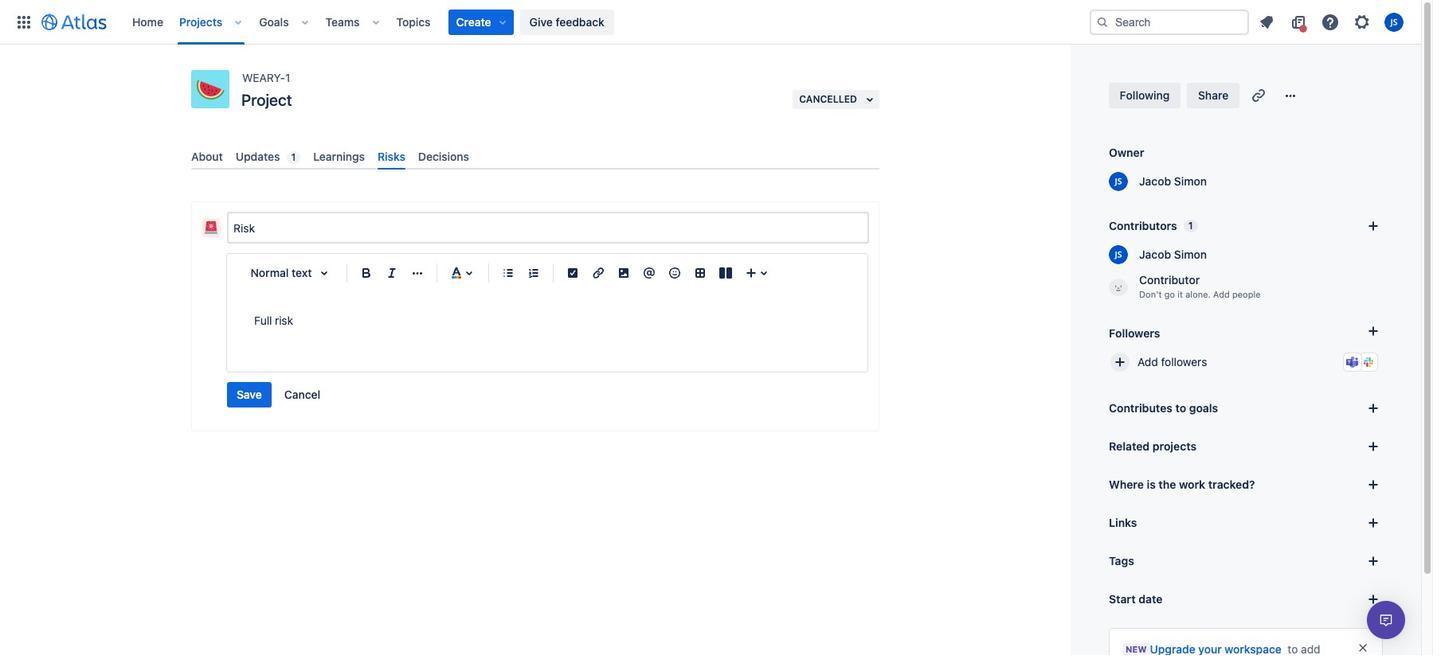Task type: locate. For each thing, give the bounding box(es) containing it.
1 horizontal spatial add
[[1213, 289, 1230, 300]]

normal text
[[251, 266, 312, 280]]

start date
[[1109, 593, 1163, 606]]

about
[[191, 150, 223, 163]]

contributors
[[1109, 219, 1177, 233]]

numbered list ⌘⇧7 image
[[524, 264, 543, 283]]

0 horizontal spatial 1
[[285, 71, 290, 84]]

weary-1 link
[[242, 70, 290, 86]]

following button
[[1109, 83, 1181, 108]]

add right "alone."
[[1213, 289, 1230, 300]]

2 simon from the top
[[1174, 248, 1207, 261]]

jacob simon button
[[1109, 172, 1207, 191], [1109, 245, 1207, 265]]

Main content area, start typing to enter text. text field
[[254, 312, 841, 331]]

open intercom messenger image
[[1377, 611, 1396, 630]]

followers
[[1109, 326, 1160, 340]]

2 horizontal spatial 1
[[1188, 220, 1193, 232]]

jacob simon up 'contributors'
[[1139, 174, 1207, 188]]

cancel
[[284, 388, 320, 402]]

mention image
[[640, 264, 659, 283]]

full risk
[[254, 314, 293, 328]]

give feedback
[[529, 15, 605, 28]]

0 vertical spatial jacob
[[1139, 174, 1171, 188]]

link image
[[589, 264, 608, 283]]

msteams logo showing  channels are connected to this project image
[[1346, 356, 1359, 369]]

add follower image
[[1111, 353, 1130, 372]]

jacob simon
[[1139, 174, 1207, 188], [1139, 248, 1207, 261]]

simon up 'contributors'
[[1174, 174, 1207, 188]]

cancelled
[[799, 93, 857, 105]]

goals
[[259, 15, 289, 28]]

1 simon from the top
[[1174, 174, 1207, 188]]

home
[[132, 15, 163, 28]]

share button
[[1187, 83, 1240, 108]]

emoji image
[[665, 264, 684, 283]]

1 vertical spatial add
[[1138, 355, 1158, 369]]

save
[[237, 388, 262, 402]]

tracked?
[[1208, 478, 1255, 492]]

create button
[[448, 9, 514, 35]]

0 vertical spatial jacob simon
[[1139, 174, 1207, 188]]

What's the summary of your risk? text field
[[229, 214, 868, 242]]

new link
[[1123, 642, 1282, 656]]

simon up contributor
[[1174, 248, 1207, 261]]

jacob simon up contributor
[[1139, 248, 1207, 261]]

top element
[[10, 0, 1090, 44]]

2 jacob from the top
[[1139, 248, 1171, 261]]

banner
[[0, 0, 1421, 45]]

simon for first jacob simon 'link' from the top
[[1174, 174, 1207, 188]]

owner
[[1109, 146, 1144, 159]]

list formating group
[[496, 261, 547, 286]]

1 jacob simon button from the top
[[1109, 172, 1207, 191]]

following
[[1120, 88, 1170, 102]]

2 jacob simon link from the top
[[1130, 247, 1207, 263]]

jacob simon button up contributor
[[1109, 245, 1207, 265]]

add right the add follower image
[[1138, 355, 1158, 369]]

home link
[[127, 9, 168, 35]]

layouts image
[[716, 264, 735, 283]]

topics link
[[392, 9, 435, 35]]

0 vertical spatial 1
[[285, 71, 290, 84]]

weary-
[[242, 71, 285, 84]]

normal
[[251, 266, 289, 280]]

updates
[[236, 150, 280, 163]]

jacob
[[1139, 174, 1171, 188], [1139, 248, 1171, 261]]

settings image
[[1353, 12, 1372, 31]]

feedback
[[556, 15, 605, 28]]

contributor don't go it alone. add people
[[1139, 273, 1261, 300]]

add tag image
[[1364, 552, 1383, 571]]

1
[[285, 71, 290, 84], [291, 151, 296, 163], [1188, 220, 1193, 232]]

1 jacob simon from the top
[[1139, 174, 1207, 188]]

jacob simon link up contributor
[[1130, 247, 1207, 263]]

0 horizontal spatial add
[[1138, 355, 1158, 369]]

jacob down owner
[[1139, 174, 1171, 188]]

add goals image
[[1364, 399, 1383, 418]]

jacob simon button down owner
[[1109, 172, 1207, 191]]

1 up project
[[285, 71, 290, 84]]

1 vertical spatial jacob simon link
[[1130, 247, 1207, 263]]

1 right the 'updates'
[[291, 151, 296, 163]]

decisions
[[418, 150, 469, 163]]

1 vertical spatial jacob simon
[[1139, 248, 1207, 261]]

0 vertical spatial add
[[1213, 289, 1230, 300]]

give
[[529, 15, 553, 28]]

1 vertical spatial jacob simon button
[[1109, 245, 1207, 265]]

save button
[[227, 383, 271, 408]]

jacob up contributor
[[1139, 248, 1171, 261]]

banner containing home
[[0, 0, 1421, 45]]

group
[[227, 383, 330, 408]]

teams link
[[321, 9, 365, 35]]

1 vertical spatial simon
[[1174, 248, 1207, 261]]

the
[[1159, 478, 1176, 492]]

0 vertical spatial jacob simon button
[[1109, 172, 1207, 191]]

jacob simon link
[[1130, 174, 1207, 190], [1130, 247, 1207, 263]]

1 vertical spatial jacob
[[1139, 248, 1171, 261]]

cancelled button
[[793, 90, 880, 109]]

1 inside weary-1 project
[[285, 71, 290, 84]]

share
[[1198, 88, 1229, 102]]

it
[[1178, 289, 1183, 300]]

0 vertical spatial jacob simon link
[[1130, 174, 1207, 190]]

simon for first jacob simon 'link' from the bottom of the page
[[1174, 248, 1207, 261]]

simon
[[1174, 174, 1207, 188], [1174, 248, 1207, 261]]

add image, video, or file image
[[614, 264, 633, 283]]

contributes
[[1109, 402, 1173, 415]]

topics
[[396, 15, 431, 28]]

people
[[1232, 289, 1261, 300]]

0 vertical spatial simon
[[1174, 174, 1207, 188]]

project
[[241, 91, 292, 109]]

go
[[1164, 289, 1175, 300]]

teams
[[326, 15, 360, 28]]

normal text button
[[243, 256, 340, 291]]

risks
[[378, 150, 405, 163]]

Search field
[[1090, 9, 1249, 35]]

add
[[1213, 289, 1230, 300], [1138, 355, 1158, 369]]

tags
[[1109, 554, 1134, 568]]

2 jacob simon from the top
[[1139, 248, 1207, 261]]

1 right 'contributors'
[[1188, 220, 1193, 232]]

work
[[1179, 478, 1206, 492]]

action item image
[[563, 264, 582, 283]]

1 vertical spatial 1
[[291, 151, 296, 163]]

tab list
[[185, 143, 886, 170]]

alone.
[[1186, 289, 1211, 300]]

jacob simon link down owner
[[1130, 174, 1207, 190]]



Task type: describe. For each thing, give the bounding box(es) containing it.
bullet list ⌘⇧8 image
[[499, 264, 518, 283]]

learnings
[[313, 150, 365, 163]]

related projects
[[1109, 440, 1197, 453]]

contributes to goals
[[1109, 402, 1218, 415]]

notifications image
[[1257, 12, 1276, 31]]

search image
[[1096, 16, 1109, 28]]

account image
[[1385, 12, 1404, 31]]

add team or contributors image
[[1364, 217, 1383, 236]]

more formatting image
[[408, 264, 427, 283]]

goals
[[1189, 402, 1218, 415]]

date
[[1139, 593, 1163, 606]]

start
[[1109, 593, 1136, 606]]

add inside contributor don't go it alone. add people
[[1213, 289, 1230, 300]]

help image
[[1321, 12, 1340, 31]]

switch to... image
[[14, 12, 33, 31]]

table image
[[691, 264, 710, 283]]

goals link
[[254, 9, 294, 35]]

projects
[[1153, 440, 1197, 453]]

tab list containing about
[[185, 143, 886, 170]]

add inside button
[[1138, 355, 1158, 369]]

followers
[[1161, 355, 1207, 369]]

slack logo showing nan channels are connected to this project image
[[1362, 356, 1375, 369]]

contributor
[[1139, 273, 1200, 287]]

new
[[1126, 645, 1147, 655]]

to
[[1176, 402, 1186, 415]]

text formatting group
[[354, 261, 430, 286]]

create
[[456, 15, 491, 28]]

is
[[1147, 478, 1156, 492]]

1 jacob simon link from the top
[[1130, 174, 1207, 190]]

full
[[254, 314, 272, 328]]

text
[[292, 266, 312, 280]]

2 jacob simon button from the top
[[1109, 245, 1207, 265]]

projects
[[179, 15, 222, 28]]

add followers button
[[1103, 345, 1389, 380]]

1 horizontal spatial 1
[[291, 151, 296, 163]]

set start date image
[[1364, 590, 1383, 609]]

give feedback button
[[520, 9, 614, 35]]

add work tracking links image
[[1364, 476, 1383, 495]]

links
[[1109, 516, 1137, 530]]

where
[[1109, 478, 1144, 492]]

related
[[1109, 440, 1150, 453]]

risk icon image
[[205, 222, 217, 234]]

add followers
[[1138, 355, 1207, 369]]

1 jacob from the top
[[1139, 174, 1171, 188]]

cancel button
[[275, 383, 330, 408]]

add a follower image
[[1364, 322, 1383, 341]]

add link image
[[1364, 514, 1383, 533]]

projects link
[[174, 9, 227, 35]]

add related project image
[[1364, 437, 1383, 457]]

risk
[[275, 314, 293, 328]]

close banner image
[[1357, 642, 1370, 655]]

group containing save
[[227, 383, 330, 408]]

weary-1 project
[[241, 71, 292, 109]]

2 vertical spatial 1
[[1188, 220, 1193, 232]]

bold ⌘b image
[[357, 264, 376, 283]]

italic ⌘i image
[[382, 264, 402, 283]]

don't
[[1139, 289, 1162, 300]]

where is the work tracked?
[[1109, 478, 1255, 492]]



Task type: vqa. For each thing, say whether or not it's contained in the screenshot.
Jacob
yes



